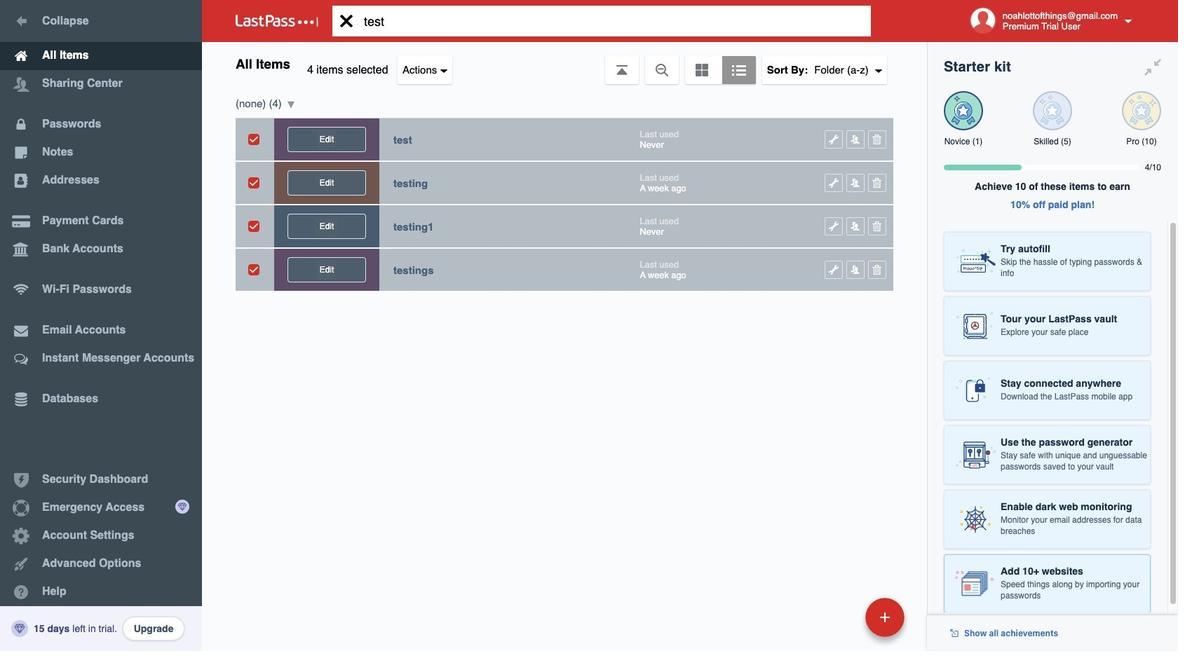 Task type: locate. For each thing, give the bounding box(es) containing it.
Search search field
[[333, 6, 893, 36]]

clear search image
[[333, 6, 361, 36]]

main navigation navigation
[[0, 0, 202, 652]]

search my vault text field
[[333, 6, 893, 36]]

lastpass image
[[236, 15, 319, 27]]



Task type: describe. For each thing, give the bounding box(es) containing it.
new item element
[[769, 598, 910, 638]]

new item navigation
[[769, 594, 913, 652]]

vault options navigation
[[202, 42, 928, 84]]



